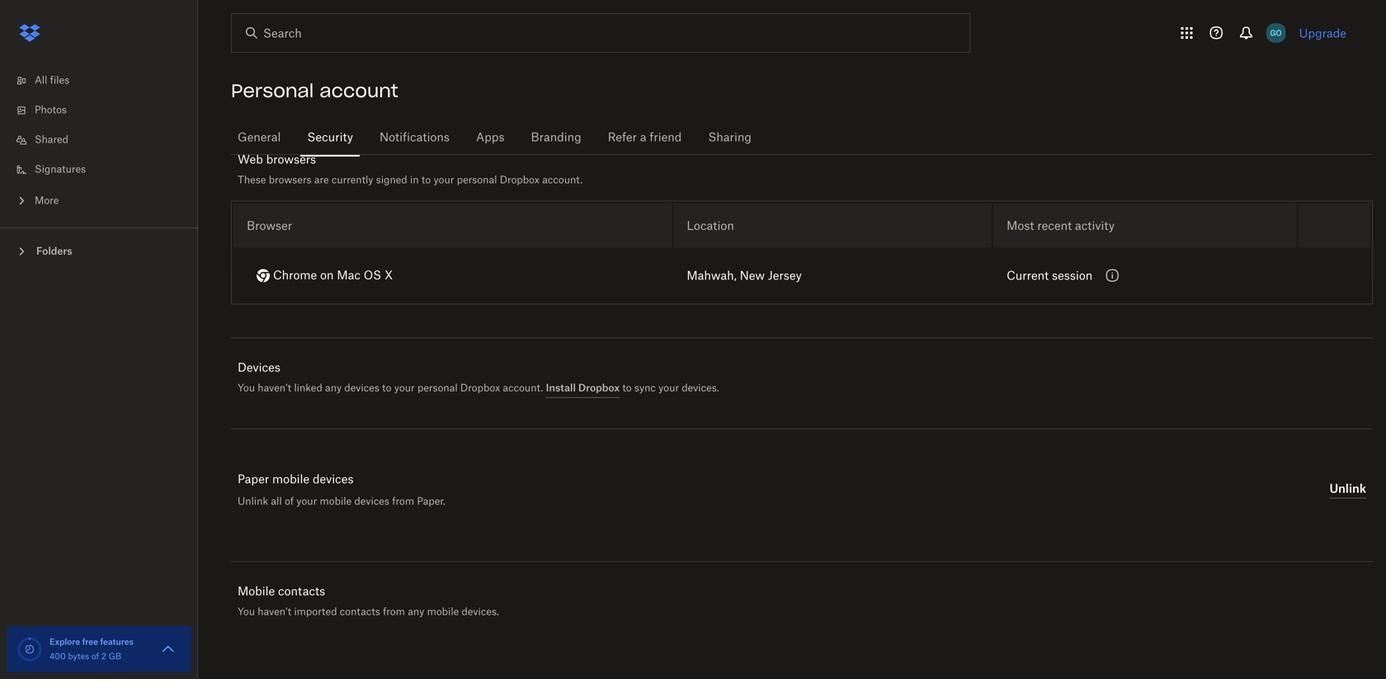 Task type: vqa. For each thing, say whether or not it's contained in the screenshot.
End session ELEMENT
yes



Task type: describe. For each thing, give the bounding box(es) containing it.
branding tab
[[524, 118, 588, 158]]

apps
[[476, 132, 505, 144]]

browser
[[247, 219, 292, 233]]

free
[[82, 637, 98, 648]]

unlink all of your mobile devices from paper.
[[238, 496, 445, 508]]

photos
[[35, 106, 67, 116]]

dropbox right install
[[578, 382, 620, 394]]

in
[[410, 174, 419, 186]]

mahwah,
[[687, 271, 737, 282]]

devices
[[238, 361, 280, 375]]

0 vertical spatial browsers
[[266, 152, 316, 166]]

unlink for unlink
[[1329, 482, 1366, 496]]

explore
[[50, 637, 80, 648]]

go
[[1270, 28, 1282, 38]]

current session
[[1007, 271, 1093, 282]]

any inside 'mobile contacts you haven't imported contacts from any mobile devices.'
[[408, 606, 424, 618]]

folders
[[36, 245, 72, 257]]

unlink button
[[1329, 479, 1366, 499]]

shared link
[[13, 125, 198, 155]]

most recent activity
[[1007, 219, 1115, 233]]

these
[[238, 174, 266, 186]]

you inside 'mobile contacts you haven't imported contacts from any mobile devices.'
[[238, 606, 255, 618]]

activity
[[1075, 219, 1115, 233]]

all files
[[35, 76, 69, 86]]

haven't inside 'mobile contacts you haven't imported contacts from any mobile devices.'
[[258, 606, 291, 618]]

upgrade link
[[1299, 26, 1346, 40]]

1 vertical spatial browsers
[[269, 174, 311, 186]]

recent
[[1037, 219, 1072, 233]]

2 horizontal spatial to
[[622, 382, 632, 394]]

jersey
[[768, 271, 802, 282]]

more
[[35, 196, 59, 206]]

features
[[100, 637, 134, 648]]

linked
[[294, 382, 322, 394]]

apps tab
[[469, 118, 511, 158]]

web browsers these browsers are currently signed in to your personal dropbox account.
[[238, 152, 583, 186]]

account
[[319, 79, 398, 102]]

devices. inside 'mobile contacts you haven't imported contacts from any mobile devices.'
[[462, 606, 499, 618]]

more image
[[13, 193, 30, 209]]

upgrade
[[1299, 26, 1346, 40]]

imported
[[294, 606, 337, 618]]

refer
[[608, 132, 637, 144]]

from for all
[[392, 496, 414, 508]]

chrome
[[273, 270, 317, 282]]

sync
[[634, 382, 656, 394]]

account. inside devices you haven't linked any devices to your personal dropbox account. install dropbox to sync your devices.
[[503, 382, 543, 394]]

general tab
[[231, 118, 287, 158]]

photos link
[[13, 96, 198, 125]]

devices you haven't linked any devices to your personal dropbox account. install dropbox to sync your devices.
[[238, 361, 719, 394]]

all files link
[[13, 66, 198, 96]]

location
[[687, 219, 734, 233]]

branding
[[531, 132, 581, 144]]

sharing tab
[[702, 118, 758, 158]]

new
[[740, 271, 765, 282]]

install
[[546, 382, 576, 394]]

1 vertical spatial contacts
[[340, 606, 380, 618]]

any inside devices you haven't linked any devices to your personal dropbox account. install dropbox to sync your devices.
[[325, 382, 342, 394]]

all
[[271, 496, 282, 508]]

x
[[384, 270, 393, 282]]

session
[[1052, 271, 1093, 282]]

0 horizontal spatial contacts
[[278, 585, 325, 599]]

2
[[101, 653, 106, 662]]

security tab
[[301, 118, 360, 158]]



Task type: locate. For each thing, give the bounding box(es) containing it.
dropbox
[[500, 174, 540, 186], [460, 382, 500, 394], [578, 382, 620, 394]]

refer a friend tab
[[601, 118, 688, 158]]

0 vertical spatial from
[[392, 496, 414, 508]]

any
[[325, 382, 342, 394], [408, 606, 424, 618]]

a
[[640, 132, 646, 144]]

2 you from the top
[[238, 606, 255, 618]]

400
[[50, 653, 66, 662]]

dropbox down apps at the top
[[500, 174, 540, 186]]

1 haven't from the top
[[258, 382, 291, 394]]

your inside web browsers these browsers are currently signed in to your personal dropbox account.
[[434, 174, 454, 186]]

devices up unlink all of your mobile devices from paper.
[[313, 475, 354, 486]]

0 vertical spatial personal
[[457, 174, 497, 186]]

paper
[[238, 475, 269, 486]]

0 vertical spatial devices
[[344, 382, 379, 394]]

2 vertical spatial devices
[[354, 496, 389, 508]]

personal
[[231, 79, 314, 102]]

account. left install
[[503, 382, 543, 394]]

refer a friend
[[608, 132, 682, 144]]

friend
[[650, 132, 682, 144]]

1 horizontal spatial to
[[422, 174, 431, 186]]

personal inside web browsers these browsers are currently signed in to your personal dropbox account.
[[457, 174, 497, 186]]

0 vertical spatial of
[[285, 496, 294, 508]]

personal account
[[231, 79, 398, 102]]

1 vertical spatial from
[[383, 606, 405, 618]]

browsers left are
[[269, 174, 311, 186]]

from for contacts
[[383, 606, 405, 618]]

dropbox image
[[13, 17, 46, 50]]

devices right the linked
[[344, 382, 379, 394]]

from
[[392, 496, 414, 508], [383, 606, 405, 618]]

install dropbox link
[[546, 382, 620, 398]]

browsers
[[266, 152, 316, 166], [269, 174, 311, 186]]

browsers up are
[[266, 152, 316, 166]]

0 vertical spatial any
[[325, 382, 342, 394]]

account.
[[542, 174, 583, 186], [503, 382, 543, 394]]

1 vertical spatial haven't
[[258, 606, 291, 618]]

are
[[314, 174, 329, 186]]

2 haven't from the top
[[258, 606, 291, 618]]

unlink for unlink all of your mobile devices from paper.
[[238, 496, 268, 508]]

you inside devices you haven't linked any devices to your personal dropbox account. install dropbox to sync your devices.
[[238, 382, 255, 394]]

security
[[307, 132, 353, 144]]

0 vertical spatial account.
[[542, 174, 583, 186]]

contacts up 'imported'
[[278, 585, 325, 599]]

from right 'imported'
[[383, 606, 405, 618]]

0 horizontal spatial mobile
[[272, 475, 309, 486]]

devices
[[344, 382, 379, 394], [313, 475, 354, 486], [354, 496, 389, 508]]

current
[[1007, 271, 1049, 282]]

go button
[[1263, 20, 1289, 46]]

os
[[364, 270, 381, 282]]

general
[[238, 132, 281, 144]]

bytes
[[68, 653, 89, 662]]

contacts right 'imported'
[[340, 606, 380, 618]]

paper mobile devices
[[238, 475, 354, 486]]

of left 2
[[91, 653, 99, 662]]

2 horizontal spatial mobile
[[427, 606, 459, 618]]

gb
[[109, 653, 121, 662]]

paper.
[[417, 496, 445, 508]]

1 vertical spatial mobile
[[320, 496, 352, 508]]

files
[[50, 76, 69, 86]]

0 horizontal spatial of
[[91, 653, 99, 662]]

account. down branding
[[542, 174, 583, 186]]

mobile
[[238, 585, 275, 599]]

from left paper.
[[392, 496, 414, 508]]

devices.
[[682, 382, 719, 394], [462, 606, 499, 618]]

dropbox inside web browsers these browsers are currently signed in to your personal dropbox account.
[[500, 174, 540, 186]]

1 vertical spatial you
[[238, 606, 255, 618]]

mobile
[[272, 475, 309, 486], [320, 496, 352, 508], [427, 606, 459, 618]]

1 horizontal spatial unlink
[[1329, 482, 1366, 496]]

end session element
[[1298, 203, 1370, 248]]

haven't
[[258, 382, 291, 394], [258, 606, 291, 618]]

you down mobile
[[238, 606, 255, 618]]

devices for unlink
[[354, 496, 389, 508]]

notifications tab
[[373, 118, 456, 158]]

devices inside devices you haven't linked any devices to your personal dropbox account. install dropbox to sync your devices.
[[344, 382, 379, 394]]

account. inside web browsers these browsers are currently signed in to your personal dropbox account.
[[542, 174, 583, 186]]

haven't down the 'devices'
[[258, 382, 291, 394]]

tab list containing general
[[231, 116, 1373, 158]]

to right in
[[422, 174, 431, 186]]

chrome on mac os x
[[273, 270, 393, 282]]

most
[[1007, 219, 1034, 233]]

tab list
[[231, 116, 1373, 158]]

Search text field
[[263, 24, 936, 42]]

unlink
[[1329, 482, 1366, 496], [238, 496, 268, 508]]

haven't down mobile
[[258, 606, 291, 618]]

mac
[[337, 270, 360, 282]]

1 vertical spatial of
[[91, 653, 99, 662]]

notifications
[[380, 132, 450, 144]]

mahwah, new jersey
[[687, 271, 802, 282]]

sharing
[[708, 132, 752, 144]]

signatures link
[[13, 155, 198, 185]]

personal
[[457, 174, 497, 186], [417, 382, 458, 394]]

personal inside devices you haven't linked any devices to your personal dropbox account. install dropbox to sync your devices.
[[417, 382, 458, 394]]

mobile contacts you haven't imported contacts from any mobile devices.
[[238, 585, 499, 618]]

0 vertical spatial mobile
[[272, 475, 309, 486]]

mobile inside 'mobile contacts you haven't imported contacts from any mobile devices.'
[[427, 606, 459, 618]]

folders button
[[0, 238, 198, 263]]

1 horizontal spatial contacts
[[340, 606, 380, 618]]

list
[[0, 56, 198, 228]]

2 vertical spatial mobile
[[427, 606, 459, 618]]

explore free features 400 bytes of 2 gb
[[50, 637, 134, 662]]

you
[[238, 382, 255, 394], [238, 606, 255, 618]]

of
[[285, 496, 294, 508], [91, 653, 99, 662]]

0 vertical spatial you
[[238, 382, 255, 394]]

all
[[35, 76, 47, 86]]

of right all
[[285, 496, 294, 508]]

0 horizontal spatial unlink
[[238, 496, 268, 508]]

from inside 'mobile contacts you haven't imported contacts from any mobile devices.'
[[383, 606, 405, 618]]

your
[[434, 174, 454, 186], [394, 382, 415, 394], [658, 382, 679, 394], [296, 496, 317, 508]]

0 horizontal spatial any
[[325, 382, 342, 394]]

1 vertical spatial personal
[[417, 382, 458, 394]]

shared
[[35, 135, 68, 145]]

devices for devices
[[344, 382, 379, 394]]

0 vertical spatial haven't
[[258, 382, 291, 394]]

currently
[[332, 174, 373, 186]]

you down the 'devices'
[[238, 382, 255, 394]]

quota usage element
[[17, 637, 43, 663]]

devices. inside devices you haven't linked any devices to your personal dropbox account. install dropbox to sync your devices.
[[682, 382, 719, 394]]

0 horizontal spatial devices.
[[462, 606, 499, 618]]

devices left paper.
[[354, 496, 389, 508]]

web
[[238, 152, 263, 166]]

haven't inside devices you haven't linked any devices to your personal dropbox account. install dropbox to sync your devices.
[[258, 382, 291, 394]]

signatures
[[35, 165, 86, 175]]

list containing all files
[[0, 56, 198, 228]]

to right the linked
[[382, 382, 391, 394]]

1 you from the top
[[238, 382, 255, 394]]

of inside explore free features 400 bytes of 2 gb
[[91, 653, 99, 662]]

1 horizontal spatial of
[[285, 496, 294, 508]]

contacts
[[278, 585, 325, 599], [340, 606, 380, 618]]

1 vertical spatial account.
[[503, 382, 543, 394]]

to inside web browsers these browsers are currently signed in to your personal dropbox account.
[[422, 174, 431, 186]]

signed
[[376, 174, 407, 186]]

1 horizontal spatial any
[[408, 606, 424, 618]]

dropbox left install
[[460, 382, 500, 394]]

to left sync in the left bottom of the page
[[622, 382, 632, 394]]

1 vertical spatial devices
[[313, 475, 354, 486]]

1 vertical spatial devices.
[[462, 606, 499, 618]]

on
[[320, 270, 334, 282]]

1 vertical spatial any
[[408, 606, 424, 618]]

0 vertical spatial contacts
[[278, 585, 325, 599]]

0 vertical spatial devices.
[[682, 382, 719, 394]]

1 horizontal spatial mobile
[[320, 496, 352, 508]]

0 horizontal spatial to
[[382, 382, 391, 394]]

to
[[422, 174, 431, 186], [382, 382, 391, 394], [622, 382, 632, 394]]

1 horizontal spatial devices.
[[682, 382, 719, 394]]



